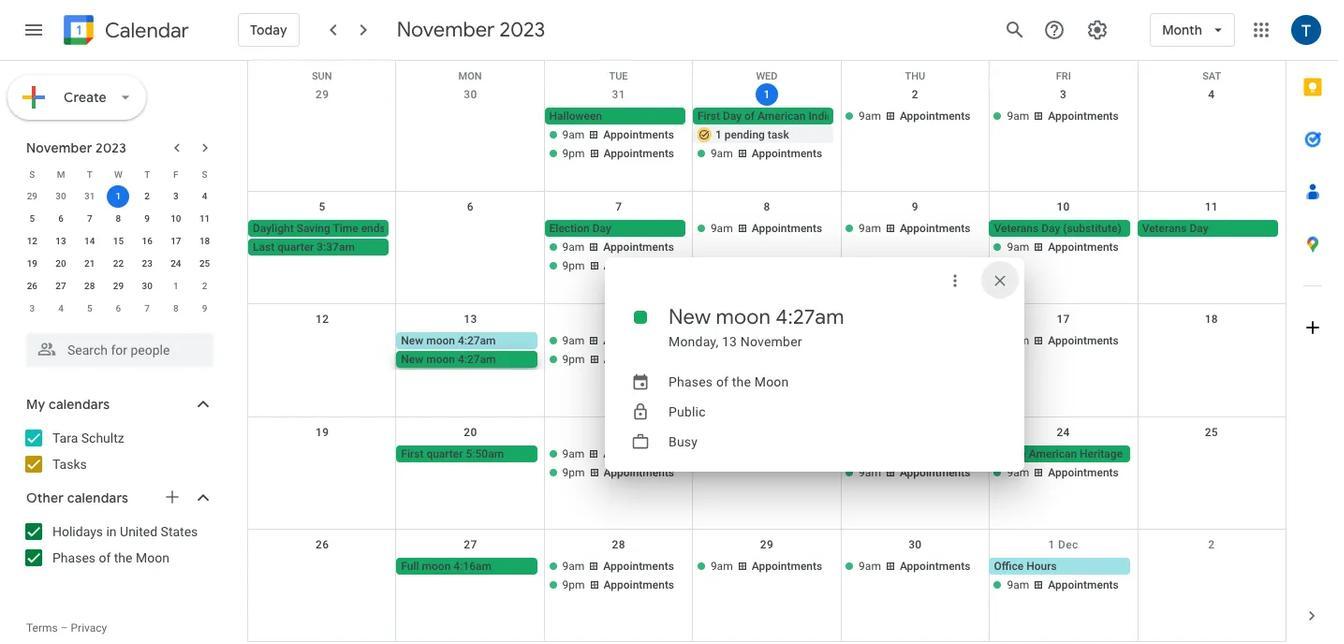 Task type: locate. For each thing, give the bounding box(es) containing it.
of down monday,
[[717, 375, 729, 390]]

5 9pm from the top
[[563, 579, 585, 592]]

19 inside row group
[[27, 259, 38, 269]]

moon
[[755, 375, 789, 390], [136, 551, 169, 566]]

0 horizontal spatial 20
[[56, 259, 66, 269]]

14 element
[[78, 230, 101, 253]]

2 9pm from the top
[[563, 260, 585, 273]]

american right native
[[1029, 447, 1077, 461]]

5 for sun
[[319, 201, 326, 214]]

11 for november 2023
[[199, 214, 210, 224]]

moon down new moon 4:27am monday, 13 november
[[755, 375, 789, 390]]

3 9pm from the top
[[563, 354, 585, 367]]

31 right 30 october element
[[84, 191, 95, 201]]

10 inside row group
[[171, 214, 181, 224]]

0 horizontal spatial 27
[[56, 281, 66, 291]]

ends
[[361, 222, 386, 235]]

full moon 4:16am
[[401, 560, 492, 573]]

sun
[[312, 70, 332, 82]]

heritage right indian
[[843, 110, 886, 123]]

8 down 1 december element
[[173, 304, 179, 314]]

11 inside row group
[[199, 214, 210, 224]]

1 vertical spatial 20
[[464, 426, 477, 439]]

in
[[106, 525, 117, 540]]

1 horizontal spatial 12
[[316, 313, 329, 326]]

2 s from the left
[[202, 169, 208, 179]]

1 horizontal spatial 10
[[1057, 201, 1071, 214]]

11
[[1205, 201, 1219, 214], [199, 214, 210, 224]]

0 horizontal spatial 25
[[199, 259, 210, 269]]

13 up 20 'element'
[[56, 236, 66, 246]]

1 vertical spatial november
[[26, 140, 92, 156]]

1 horizontal spatial the
[[732, 375, 751, 390]]

of up 1 pending task
[[745, 110, 755, 123]]

new inside new moon 4:27am monday, 13 november
[[669, 304, 711, 331]]

phases of the moon down 'in' on the left bottom
[[52, 551, 169, 566]]

17 inside "element"
[[171, 236, 181, 246]]

holidays in united states
[[52, 525, 198, 540]]

november 2023 up m
[[26, 140, 127, 156]]

first for first day of american indian heritage month
[[698, 110, 720, 123]]

settings menu image
[[1087, 19, 1109, 41]]

s up '29 october' element
[[29, 169, 35, 179]]

3 inside row
[[30, 304, 35, 314]]

10 inside grid
[[1057, 201, 1071, 214]]

1 vertical spatial 31
[[84, 191, 95, 201]]

5 inside grid
[[319, 201, 326, 214]]

t up 31 october element
[[87, 169, 93, 179]]

the
[[732, 375, 751, 390], [114, 551, 133, 566]]

21 element
[[78, 253, 101, 275]]

12
[[27, 236, 38, 246], [316, 313, 329, 326]]

cell containing veterans day (substitute)
[[990, 220, 1138, 277]]

13
[[56, 236, 66, 246], [464, 313, 477, 326], [722, 334, 737, 349]]

31 inside grid
[[612, 88, 626, 101]]

0 vertical spatial 28
[[84, 281, 95, 291]]

5 down '29 october' element
[[30, 214, 35, 224]]

11 up "veterans day" button
[[1205, 201, 1219, 214]]

15 inside row group
[[113, 236, 124, 246]]

7 up 'election day' button
[[616, 201, 622, 214]]

cell containing halloween
[[545, 108, 693, 164]]

0 vertical spatial 20
[[56, 259, 66, 269]]

0 vertical spatial 13
[[56, 236, 66, 246]]

0 horizontal spatial quarter
[[277, 241, 314, 254]]

4 9pm from the top
[[563, 466, 585, 479]]

13 inside new moon 4:27am monday, 13 november
[[722, 334, 737, 349]]

30 element
[[136, 275, 158, 298]]

1 horizontal spatial 27
[[464, 539, 477, 552]]

1 for 1 december element
[[173, 281, 179, 291]]

0 horizontal spatial heritage
[[843, 110, 886, 123]]

1 horizontal spatial 7
[[145, 304, 150, 314]]

first
[[698, 110, 720, 123], [401, 447, 424, 461]]

10 up veterans day (substitute) button
[[1057, 201, 1071, 214]]

3 december element
[[21, 298, 43, 320]]

election day
[[550, 222, 612, 235]]

18
[[199, 236, 210, 246], [1205, 313, 1219, 326]]

appointments
[[900, 110, 971, 123], [1049, 110, 1119, 123], [604, 128, 674, 141], [604, 147, 675, 160], [752, 147, 823, 160], [752, 222, 823, 235], [900, 222, 971, 235], [604, 241, 674, 254], [1049, 241, 1119, 254], [604, 260, 675, 273], [604, 335, 674, 348], [752, 335, 823, 348], [1049, 335, 1119, 348], [604, 354, 675, 367], [604, 447, 674, 461], [604, 466, 675, 479], [900, 466, 971, 479], [1049, 466, 1119, 479], [604, 560, 674, 573], [752, 560, 823, 573], [900, 560, 971, 573], [604, 579, 675, 592], [1049, 579, 1119, 592]]

1 veterans from the left
[[994, 222, 1039, 235]]

states
[[161, 525, 198, 540]]

28
[[84, 281, 95, 291], [612, 539, 626, 552]]

26 inside grid
[[316, 539, 329, 552]]

new moon 4:27am heading
[[669, 304, 845, 331]]

12 down the "last quarter 3:37am" button
[[316, 313, 329, 326]]

full moon 4:16am button
[[397, 558, 537, 575]]

1 horizontal spatial 15
[[761, 313, 774, 326]]

my calendars
[[26, 396, 110, 413]]

3 down '26' element
[[30, 304, 35, 314]]

moon for new moon 4:27am monday, 13 november
[[716, 304, 771, 331]]

1 inside 1 pending task "button"
[[716, 128, 722, 141]]

day for first day of american indian heritage month
[[723, 110, 742, 123]]

25 inside november 2023 grid
[[199, 259, 210, 269]]

24 down 17 "element"
[[171, 259, 181, 269]]

of down 'in' on the left bottom
[[99, 551, 111, 566]]

1 vertical spatial 4
[[202, 191, 207, 201]]

16
[[142, 236, 153, 246]]

26 for 1
[[27, 281, 38, 291]]

tab list
[[1287, 61, 1339, 590]]

cell containing daylight saving time ends
[[248, 220, 397, 277]]

cell containing election day
[[545, 220, 693, 277]]

25 inside grid
[[1205, 426, 1219, 439]]

9 inside row
[[202, 304, 207, 314]]

tasks
[[52, 457, 87, 472]]

november up mon
[[397, 17, 495, 43]]

moon inside other calendars list
[[136, 551, 169, 566]]

cell
[[248, 108, 397, 164], [397, 108, 545, 164], [545, 108, 693, 164], [693, 108, 921, 164], [248, 220, 397, 277], [397, 220, 545, 277], [545, 220, 693, 277], [990, 220, 1138, 277], [248, 333, 397, 370], [397, 333, 545, 370], [545, 333, 693, 370], [846, 338, 854, 345], [248, 446, 397, 483], [545, 446, 693, 483], [990, 446, 1145, 483], [248, 558, 397, 596], [545, 558, 693, 596], [990, 558, 1138, 596], [1138, 558, 1286, 596]]

create
[[64, 89, 107, 106]]

1 for 1, today "element"
[[116, 191, 121, 201]]

18 down 11 element
[[199, 236, 210, 246]]

22
[[113, 259, 124, 269]]

2 horizontal spatial 13
[[722, 334, 737, 349]]

daylight saving time ends button
[[248, 220, 389, 237]]

calendars for my calendars
[[49, 396, 110, 413]]

31 inside row group
[[84, 191, 95, 201]]

31 down tue
[[612, 88, 626, 101]]

24
[[171, 259, 181, 269], [1057, 426, 1071, 439]]

calendar
[[105, 17, 189, 44]]

1 for 1 pending task
[[716, 128, 722, 141]]

calendars for other calendars
[[67, 490, 128, 507]]

0 vertical spatial 12
[[27, 236, 38, 246]]

0 vertical spatial 31
[[612, 88, 626, 101]]

6 inside grid
[[467, 201, 474, 214]]

10 for november 2023
[[171, 214, 181, 224]]

16 element
[[136, 230, 158, 253]]

holidays
[[52, 525, 103, 540]]

8 december element
[[165, 298, 187, 320]]

1 vertical spatial 28
[[612, 539, 626, 552]]

2 december element
[[194, 275, 216, 298]]

0 horizontal spatial 26
[[27, 281, 38, 291]]

4 december element
[[50, 298, 72, 320]]

1 horizontal spatial quarter
[[427, 447, 463, 461]]

quarter left 5:50am
[[427, 447, 463, 461]]

quarter
[[277, 241, 314, 254], [427, 447, 463, 461]]

26 for 1 dec
[[316, 539, 329, 552]]

month down thu
[[888, 110, 921, 123]]

quarter inside button
[[427, 447, 463, 461]]

5
[[319, 201, 326, 214], [30, 214, 35, 224], [87, 304, 92, 314]]

1 vertical spatial 27
[[464, 539, 477, 552]]

1 horizontal spatial first
[[698, 110, 720, 123]]

19 element
[[21, 253, 43, 275]]

phases inside other calendars list
[[52, 551, 96, 566]]

2 horizontal spatial 6
[[467, 201, 474, 214]]

add other calendars image
[[163, 488, 182, 507]]

election
[[550, 222, 590, 235]]

0 horizontal spatial 3
[[30, 304, 35, 314]]

31
[[612, 88, 626, 101], [84, 191, 95, 201]]

november down new moon 4:27am heading
[[741, 334, 803, 349]]

new moon 4:27am new moon 4:27am
[[401, 335, 496, 367]]

8 down 1 pending task "button"
[[764, 201, 771, 214]]

1 vertical spatial new moon 4:27am button
[[397, 352, 537, 369]]

row containing s
[[18, 163, 219, 185]]

1 vertical spatial moon
[[136, 551, 169, 566]]

1 vertical spatial the
[[114, 551, 133, 566]]

phases of the moon up public
[[669, 375, 789, 390]]

1 horizontal spatial 31
[[612, 88, 626, 101]]

1 inside 1, today "element"
[[116, 191, 121, 201]]

pending
[[725, 128, 765, 141]]

first up 1 pending task
[[698, 110, 720, 123]]

0 horizontal spatial 5
[[30, 214, 35, 224]]

cell containing first day of american indian heritage month
[[693, 108, 921, 164]]

first left 5:50am
[[401, 447, 424, 461]]

4 inside grid
[[1209, 88, 1215, 101]]

2 vertical spatial 13
[[722, 334, 737, 349]]

1 horizontal spatial month
[[1163, 22, 1203, 38]]

1 t from the left
[[87, 169, 93, 179]]

0 horizontal spatial 19
[[27, 259, 38, 269]]

quarter down saving
[[277, 241, 314, 254]]

28 for 1 dec
[[612, 539, 626, 552]]

–
[[61, 622, 68, 635]]

task
[[768, 128, 790, 141]]

heritage right native
[[1080, 447, 1123, 461]]

25 element
[[194, 253, 216, 275]]

0 horizontal spatial 13
[[56, 236, 66, 246]]

3 down the f
[[173, 191, 179, 201]]

the down holidays in united states
[[114, 551, 133, 566]]

30
[[464, 88, 477, 101], [56, 191, 66, 201], [142, 281, 153, 291], [909, 539, 922, 552]]

27 down 20 'element'
[[56, 281, 66, 291]]

1 vertical spatial first
[[401, 447, 424, 461]]

november up m
[[26, 140, 92, 156]]

20
[[56, 259, 66, 269], [464, 426, 477, 439]]

7 down 30 element
[[145, 304, 150, 314]]

1 horizontal spatial 26
[[316, 539, 329, 552]]

1 horizontal spatial 8
[[173, 304, 179, 314]]

0 horizontal spatial s
[[29, 169, 35, 179]]

calendar element
[[60, 11, 189, 52]]

veterans day
[[1143, 222, 1209, 235]]

1 vertical spatial 18
[[1205, 313, 1219, 326]]

f
[[173, 169, 179, 179]]

15
[[113, 236, 124, 246], [761, 313, 774, 326]]

1 vertical spatial phases of the moon
[[52, 551, 169, 566]]

veterans right (substitute)
[[1143, 222, 1187, 235]]

1 horizontal spatial american
[[1029, 447, 1077, 461]]

8 inside grid
[[764, 201, 771, 214]]

5 up daylight saving time ends "button"
[[319, 201, 326, 214]]

9am
[[859, 110, 881, 123], [1008, 110, 1030, 123], [563, 128, 585, 141], [711, 147, 733, 160], [711, 222, 733, 235], [859, 222, 881, 235], [563, 241, 585, 254], [1008, 241, 1030, 254], [563, 335, 585, 348], [711, 335, 733, 348], [1008, 335, 1030, 348], [563, 447, 585, 461], [859, 466, 881, 479], [1008, 466, 1030, 479], [563, 560, 585, 573], [711, 560, 733, 573], [859, 560, 881, 573], [1008, 579, 1030, 592]]

4:27am inside new moon 4:27am monday, 13 november
[[776, 304, 845, 331]]

calendars up tara schultz
[[49, 396, 110, 413]]

0 vertical spatial new moon 4:27am button
[[397, 333, 537, 350]]

veterans day (substitute) button
[[990, 220, 1131, 237]]

s right the f
[[202, 169, 208, 179]]

row containing 3
[[18, 298, 219, 320]]

6 for sun
[[467, 201, 474, 214]]

1 vertical spatial 2023
[[96, 140, 127, 156]]

27 inside row group
[[56, 281, 66, 291]]

daylight saving time ends last quarter 3:37am
[[253, 222, 386, 254]]

1 dec
[[1049, 539, 1079, 552]]

the down new moon 4:27am monday, 13 november
[[732, 375, 751, 390]]

1 vertical spatial new
[[401, 335, 424, 348]]

17 down veterans day (substitute) button
[[1057, 313, 1071, 326]]

2 vertical spatial 4:27am
[[458, 354, 496, 367]]

4 down sat
[[1209, 88, 1215, 101]]

12 up 19 element in the left top of the page
[[27, 236, 38, 246]]

phases
[[669, 375, 713, 390], [52, 551, 96, 566]]

1 horizontal spatial 18
[[1205, 313, 1219, 326]]

0 horizontal spatial 6
[[58, 214, 64, 224]]

moon down united
[[136, 551, 169, 566]]

5 inside row
[[87, 304, 92, 314]]

0 horizontal spatial november
[[26, 140, 92, 156]]

11 element
[[194, 208, 216, 230]]

11 inside grid
[[1205, 201, 1219, 214]]

row group
[[18, 185, 219, 320]]

my calendars button
[[4, 390, 232, 420]]

29 element
[[107, 275, 130, 298]]

20 down 13 element
[[56, 259, 66, 269]]

3
[[1061, 88, 1067, 101], [173, 191, 179, 201], [30, 304, 35, 314]]

dec
[[1059, 539, 1079, 552]]

0 horizontal spatial 9
[[145, 214, 150, 224]]

t left the f
[[144, 169, 150, 179]]

17
[[171, 236, 181, 246], [1057, 313, 1071, 326]]

1 vertical spatial 17
[[1057, 313, 1071, 326]]

5 down "28" element
[[87, 304, 92, 314]]

18 down "veterans day" button
[[1205, 313, 1219, 326]]

6
[[467, 201, 474, 214], [58, 214, 64, 224], [116, 304, 121, 314]]

0 horizontal spatial of
[[99, 551, 111, 566]]

s
[[29, 169, 35, 179], [202, 169, 208, 179]]

calendar heading
[[101, 17, 189, 44]]

1 vertical spatial 13
[[464, 313, 477, 326]]

2 horizontal spatial 4
[[1209, 88, 1215, 101]]

4:27am for new moon 4:27am new moon 4:27am
[[458, 335, 496, 348]]

office
[[994, 560, 1024, 573]]

1 horizontal spatial 13
[[464, 313, 477, 326]]

17 down 10 element
[[171, 236, 181, 246]]

grid
[[247, 61, 1286, 643]]

november 2023
[[397, 17, 546, 43], [26, 140, 127, 156]]

25
[[199, 259, 210, 269], [1205, 426, 1219, 439]]

9 inside grid
[[912, 201, 919, 214]]

2 new moon 4:27am button from the top
[[397, 352, 537, 369]]

27 inside grid
[[464, 539, 477, 552]]

last
[[253, 241, 275, 254]]

1 vertical spatial november 2023
[[26, 140, 127, 156]]

new moon 4:27am button
[[397, 333, 537, 350], [397, 352, 537, 369]]

19 inside grid
[[316, 426, 329, 439]]

month button
[[1151, 7, 1236, 52]]

american up task
[[758, 110, 806, 123]]

november 2023 up mon
[[397, 17, 546, 43]]

4 down 27 element
[[58, 304, 64, 314]]

1 vertical spatial 25
[[1205, 426, 1219, 439]]

18 inside november 2023 grid
[[199, 236, 210, 246]]

day for veterans day
[[1190, 222, 1209, 235]]

1 left the dec
[[1049, 539, 1056, 552]]

3 down fri
[[1061, 88, 1067, 101]]

month right settings menu icon
[[1163, 22, 1203, 38]]

2 horizontal spatial 5
[[319, 201, 326, 214]]

moon inside full moon 4:16am button
[[422, 560, 451, 573]]

1 inside 1 december element
[[173, 281, 179, 291]]

saving
[[297, 222, 331, 235]]

9
[[912, 201, 919, 214], [145, 214, 150, 224], [202, 304, 207, 314]]

1 down w
[[116, 191, 121, 201]]

10 up 17 "element"
[[171, 214, 181, 224]]

4:27am for new moon 4:27am monday, 13 november
[[776, 304, 845, 331]]

moon
[[716, 304, 771, 331], [426, 335, 455, 348], [426, 354, 455, 367], [422, 560, 451, 573]]

0 vertical spatial 4
[[1209, 88, 1215, 101]]

0 horizontal spatial 17
[[171, 236, 181, 246]]

0 vertical spatial 3
[[1061, 88, 1067, 101]]

native american heritage day button
[[990, 446, 1145, 462]]

phases of the moon
[[669, 375, 789, 390], [52, 551, 169, 566]]

20 up first quarter 5:50am button
[[464, 426, 477, 439]]

day inside button
[[593, 222, 612, 235]]

0 vertical spatial phases
[[669, 375, 713, 390]]

1 9pm from the top
[[563, 147, 585, 160]]

13 up new moon 4:27am new moon 4:27am
[[464, 313, 477, 326]]

Search for people text field
[[37, 334, 202, 367]]

today button
[[238, 7, 300, 52]]

0 vertical spatial 19
[[27, 259, 38, 269]]

27 up 4:16am
[[464, 539, 477, 552]]

2 vertical spatial november
[[741, 334, 803, 349]]

phases up public
[[669, 375, 713, 390]]

veterans for veterans day (substitute)
[[994, 222, 1039, 235]]

1 vertical spatial phases
[[52, 551, 96, 566]]

1 left pending
[[716, 128, 722, 141]]

0 horizontal spatial t
[[87, 169, 93, 179]]

8 for november 2023
[[116, 214, 121, 224]]

2 horizontal spatial 8
[[764, 201, 771, 214]]

0 horizontal spatial 4
[[58, 304, 64, 314]]

27
[[56, 281, 66, 291], [464, 539, 477, 552]]

2
[[912, 88, 919, 101], [145, 191, 150, 201], [202, 281, 207, 291], [1209, 539, 1215, 552]]

sat
[[1203, 70, 1222, 82]]

0 vertical spatial 18
[[199, 236, 210, 246]]

1 vertical spatial calendars
[[67, 490, 128, 507]]

0 vertical spatial 15
[[113, 236, 124, 246]]

row
[[248, 61, 1286, 82], [248, 80, 1286, 192], [18, 163, 219, 185], [18, 185, 219, 208], [248, 192, 1286, 305], [18, 208, 219, 230], [18, 230, 219, 253], [18, 253, 219, 275], [18, 275, 219, 298], [18, 298, 219, 320], [248, 305, 1286, 417], [248, 417, 1286, 530], [248, 530, 1286, 643]]

moon for full moon 4:16am
[[422, 560, 451, 573]]

november 2023 grid
[[18, 163, 219, 320]]

24 element
[[165, 253, 187, 275]]

day for election day
[[593, 222, 612, 235]]

month inside dropdown button
[[1163, 22, 1203, 38]]

1 horizontal spatial 9
[[202, 304, 207, 314]]

t
[[87, 169, 93, 179], [144, 169, 150, 179]]

None search field
[[0, 326, 232, 367]]

11 up 18 element
[[199, 214, 210, 224]]

0 horizontal spatial veterans
[[994, 222, 1039, 235]]

my calendars list
[[4, 423, 232, 480]]

19
[[27, 259, 38, 269], [316, 426, 329, 439]]

1 horizontal spatial s
[[202, 169, 208, 179]]

10
[[1057, 201, 1071, 214], [171, 214, 181, 224]]

1 horizontal spatial 24
[[1057, 426, 1071, 439]]

20 inside 'element'
[[56, 259, 66, 269]]

1 horizontal spatial 25
[[1205, 426, 1219, 439]]

10 element
[[165, 208, 187, 230]]

2 veterans from the left
[[1143, 222, 1187, 235]]

24 up native american heritage day button
[[1057, 426, 1071, 439]]

of inside other calendars list
[[99, 551, 111, 566]]

8 down 1, today "element"
[[116, 214, 121, 224]]

0 vertical spatial quarter
[[277, 241, 314, 254]]

0 horizontal spatial first
[[401, 447, 424, 461]]

15 inside grid
[[761, 313, 774, 326]]

1 down the 24 element at the left of page
[[173, 281, 179, 291]]

veterans left (substitute)
[[994, 222, 1039, 235]]

0 vertical spatial november 2023
[[397, 17, 546, 43]]

13 right monday,
[[722, 334, 737, 349]]

phases down holidays at the bottom of page
[[52, 551, 96, 566]]

american
[[758, 110, 806, 123], [1029, 447, 1077, 461]]

first quarter 5:50am
[[401, 447, 504, 461]]

2 horizontal spatial 9
[[912, 201, 919, 214]]

1 horizontal spatial 19
[[316, 426, 329, 439]]

fri
[[1057, 70, 1072, 82]]

calendars up 'in' on the left bottom
[[67, 490, 128, 507]]

1
[[764, 88, 771, 101], [716, 128, 722, 141], [116, 191, 121, 201], [173, 281, 179, 291], [1049, 539, 1056, 552]]

4 up 11 element
[[202, 191, 207, 201]]

7 down 31 october element
[[87, 214, 92, 224]]

0 vertical spatial 27
[[56, 281, 66, 291]]

26 inside row group
[[27, 281, 38, 291]]

calendars
[[49, 396, 110, 413], [67, 490, 128, 507]]

1 horizontal spatial 5
[[87, 304, 92, 314]]

28 inside november 2023 grid
[[84, 281, 95, 291]]

moon inside new moon 4:27am monday, 13 november
[[716, 304, 771, 331]]

0 vertical spatial heritage
[[843, 110, 886, 123]]

1 horizontal spatial november
[[397, 17, 495, 43]]

0 vertical spatial month
[[1163, 22, 1203, 38]]

7 inside grid
[[616, 201, 622, 214]]

heritage
[[843, 110, 886, 123], [1080, 447, 1123, 461]]

0 horizontal spatial 28
[[84, 281, 95, 291]]



Task type: describe. For each thing, give the bounding box(es) containing it.
other calendars button
[[4, 483, 232, 513]]

17 inside grid
[[1057, 313, 1071, 326]]

new for new moon 4:27am monday, 13 november
[[669, 304, 711, 331]]

1 pending task
[[716, 128, 790, 141]]

2 t from the left
[[144, 169, 150, 179]]

grid containing 29
[[247, 61, 1286, 643]]

month inside button
[[888, 110, 921, 123]]

0 vertical spatial november
[[397, 17, 495, 43]]

12 inside 12 element
[[27, 236, 38, 246]]

10 for sun
[[1057, 201, 1071, 214]]

m
[[57, 169, 65, 179]]

22 element
[[107, 253, 130, 275]]

terms
[[26, 622, 58, 635]]

terms link
[[26, 622, 58, 635]]

first for first quarter 5:50am
[[401, 447, 424, 461]]

election day button
[[545, 220, 686, 237]]

office hours button
[[990, 558, 1131, 575]]

last quarter 3:37am button
[[248, 239, 389, 256]]

cell containing office hours
[[990, 558, 1138, 596]]

4 inside row
[[58, 304, 64, 314]]

tara schultz
[[52, 431, 124, 446]]

create button
[[7, 75, 146, 120]]

moon for new moon 4:27am new moon 4:27am
[[426, 335, 455, 348]]

daylight
[[253, 222, 294, 235]]

0 vertical spatial moon
[[755, 375, 789, 390]]

7 december element
[[136, 298, 158, 320]]

27 element
[[50, 275, 72, 298]]

24 inside november 2023 grid
[[171, 259, 181, 269]]

indian
[[809, 110, 840, 123]]

17 element
[[165, 230, 187, 253]]

first quarter 5:50am button
[[397, 446, 537, 462]]

0 horizontal spatial november 2023
[[26, 140, 127, 156]]

12 element
[[21, 230, 43, 253]]

18 element
[[194, 230, 216, 253]]

13 element
[[50, 230, 72, 253]]

1, today element
[[107, 185, 130, 208]]

office hours
[[994, 560, 1057, 573]]

29 october element
[[21, 185, 43, 208]]

terms – privacy
[[26, 622, 107, 635]]

quarter inside daylight saving time ends last quarter 3:37am
[[277, 241, 314, 254]]

tue
[[609, 70, 628, 82]]

7 for sun
[[616, 201, 622, 214]]

9pm for 20
[[563, 466, 585, 479]]

new moon 4:27am monday, 13 november
[[669, 304, 845, 349]]

1 vertical spatial 24
[[1057, 426, 1071, 439]]

1 s from the left
[[29, 169, 35, 179]]

privacy
[[71, 622, 107, 635]]

5 december element
[[78, 298, 101, 320]]

9 for november 2023
[[145, 214, 150, 224]]

public
[[669, 405, 706, 420]]

time
[[333, 222, 358, 235]]

31 october element
[[78, 185, 101, 208]]

27 for 1 dec
[[464, 539, 477, 552]]

phases of the moon inside other calendars list
[[52, 551, 169, 566]]

1 horizontal spatial phases
[[669, 375, 713, 390]]

1 horizontal spatial 2023
[[500, 17, 546, 43]]

15 element
[[107, 230, 130, 253]]

26 element
[[21, 275, 43, 298]]

28 for 1
[[84, 281, 95, 291]]

cell containing new moon 4:27am
[[397, 333, 545, 370]]

0 horizontal spatial 2023
[[96, 140, 127, 156]]

1 cell
[[104, 185, 133, 208]]

halloween
[[550, 110, 602, 123]]

busy
[[669, 435, 698, 450]]

7 for november 2023
[[87, 214, 92, 224]]

13 inside grid
[[464, 313, 477, 326]]

6 inside row
[[116, 304, 121, 314]]

9pm for 27
[[563, 579, 585, 592]]

23
[[142, 259, 153, 269]]

1 horizontal spatial 20
[[464, 426, 477, 439]]

row containing sun
[[248, 61, 1286, 82]]

4:16am
[[454, 560, 492, 573]]

row group containing 29
[[18, 185, 219, 320]]

21
[[84, 259, 95, 269]]

1 for 1 dec
[[1049, 539, 1056, 552]]

cell containing native american heritage day
[[990, 446, 1145, 483]]

day for veterans day (substitute)
[[1042, 222, 1061, 235]]

native american heritage day
[[994, 447, 1145, 461]]

veterans for veterans day
[[1143, 222, 1187, 235]]

28 element
[[78, 275, 101, 298]]

veterans day (substitute)
[[994, 222, 1122, 235]]

mon
[[459, 70, 482, 82]]

today
[[250, 22, 287, 38]]

1 vertical spatial 3
[[173, 191, 179, 201]]

of inside first day of american indian heritage month button
[[745, 110, 755, 123]]

tara
[[52, 431, 78, 446]]

halloween button
[[545, 108, 686, 125]]

1 horizontal spatial of
[[717, 375, 729, 390]]

1 down wed
[[764, 88, 771, 101]]

1 december element
[[165, 275, 187, 298]]

2 vertical spatial new
[[401, 354, 424, 367]]

november inside new moon 4:27am monday, 13 november
[[741, 334, 803, 349]]

wed
[[756, 70, 778, 82]]

13 inside row group
[[56, 236, 66, 246]]

2 horizontal spatial 3
[[1061, 88, 1067, 101]]

18 inside grid
[[1205, 313, 1219, 326]]

9 for sun
[[912, 201, 919, 214]]

hours
[[1027, 560, 1057, 573]]

thu
[[906, 70, 926, 82]]

full
[[401, 560, 419, 573]]

20 element
[[50, 253, 72, 275]]

privacy link
[[71, 622, 107, 635]]

1 horizontal spatial phases of the moon
[[669, 375, 789, 390]]

6 december element
[[107, 298, 130, 320]]

(substitute)
[[1064, 222, 1122, 235]]

main drawer image
[[22, 19, 45, 41]]

8 inside 8 december element
[[173, 304, 179, 314]]

0 horizontal spatial american
[[758, 110, 806, 123]]

other calendars list
[[4, 517, 232, 573]]

other
[[26, 490, 64, 507]]

1 pending task button
[[693, 126, 834, 143]]

1 vertical spatial american
[[1029, 447, 1077, 461]]

3:37am
[[317, 241, 355, 254]]

schultz
[[81, 431, 124, 446]]

27 for 1
[[56, 281, 66, 291]]

monday,
[[669, 334, 719, 349]]

veterans day button
[[1138, 220, 1279, 237]]

first day of american indian heritage month
[[698, 110, 921, 123]]

14
[[84, 236, 95, 246]]

other calendars
[[26, 490, 128, 507]]

12 inside grid
[[316, 313, 329, 326]]

new for new moon 4:27am new moon 4:27am
[[401, 335, 424, 348]]

8 for sun
[[764, 201, 771, 214]]

5:50am
[[466, 447, 504, 461]]

w
[[114, 169, 123, 179]]

1 horizontal spatial november 2023
[[397, 17, 546, 43]]

united
[[120, 525, 158, 540]]

native
[[994, 447, 1027, 461]]

9pm for 13
[[563, 354, 585, 367]]

1 new moon 4:27am button from the top
[[397, 333, 537, 350]]

5 for november 2023
[[30, 214, 35, 224]]

9 december element
[[194, 298, 216, 320]]

7 inside 7 december element
[[145, 304, 150, 314]]

30 october element
[[50, 185, 72, 208]]

first day of american indian heritage month button
[[693, 108, 921, 125]]

1 vertical spatial heritage
[[1080, 447, 1123, 461]]

the inside list
[[114, 551, 133, 566]]

6 for november 2023
[[58, 214, 64, 224]]

my
[[26, 396, 45, 413]]

11 for sun
[[1205, 201, 1219, 214]]

23 element
[[136, 253, 158, 275]]



Task type: vqa. For each thing, say whether or not it's contained in the screenshot.


